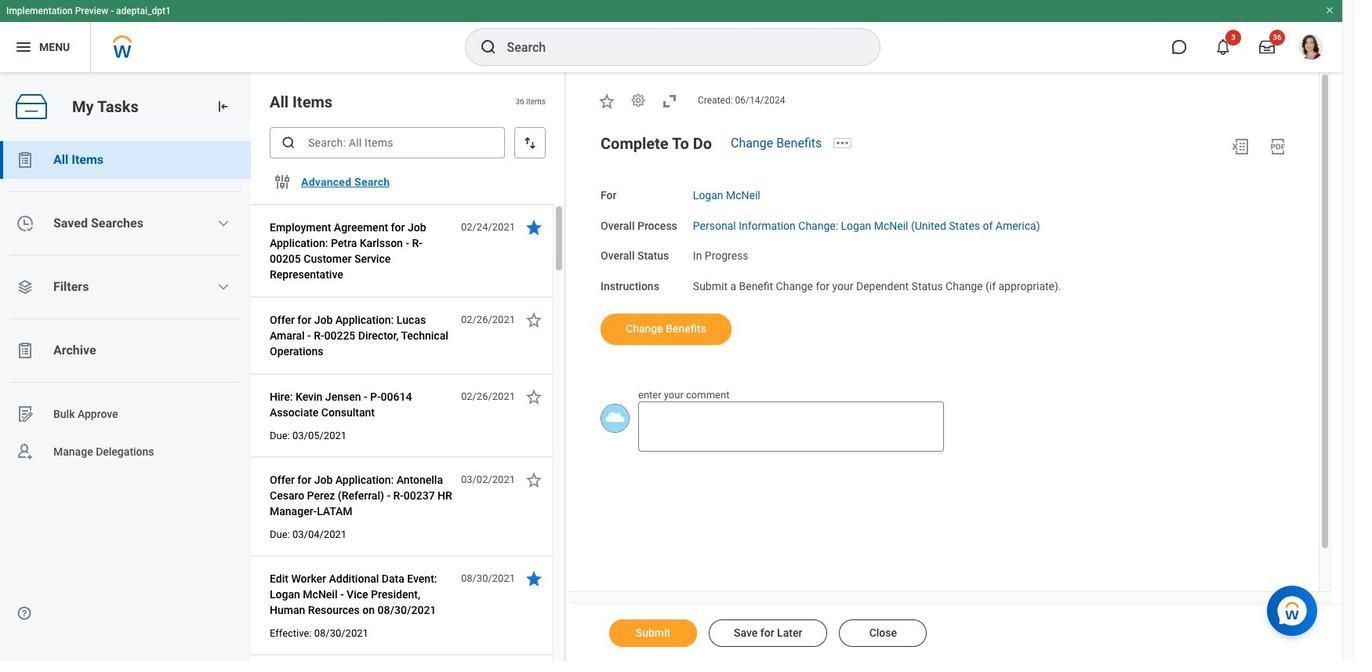 Task type: vqa. For each thing, say whether or not it's contained in the screenshot.
October.
no



Task type: locate. For each thing, give the bounding box(es) containing it.
transformation import image
[[215, 99, 231, 115]]

star image
[[525, 311, 544, 329], [525, 387, 544, 406]]

star image
[[598, 92, 617, 110], [525, 218, 544, 237], [525, 471, 544, 489], [525, 569, 544, 588]]

item list element
[[251, 72, 566, 661]]

1 horizontal spatial search image
[[479, 38, 498, 56]]

1 vertical spatial search image
[[281, 135, 296, 151]]

0 vertical spatial search image
[[479, 38, 498, 56]]

0 vertical spatial star image
[[525, 311, 544, 329]]

1 vertical spatial star image
[[525, 387, 544, 406]]

None text field
[[638, 402, 944, 452]]

banner
[[0, 0, 1343, 72]]

inbox large image
[[1260, 39, 1275, 55]]

search image
[[479, 38, 498, 56], [281, 135, 296, 151]]

1 star image from the top
[[525, 311, 544, 329]]

search image inside item list 'element'
[[281, 135, 296, 151]]

rename image
[[16, 405, 35, 424]]

clock check image
[[16, 214, 35, 233]]

0 horizontal spatial search image
[[281, 135, 296, 151]]

configure image
[[273, 173, 292, 191]]

notifications large image
[[1216, 39, 1231, 55]]

list
[[0, 141, 251, 661]]



Task type: describe. For each thing, give the bounding box(es) containing it.
chevron down image
[[218, 217, 230, 230]]

action bar region
[[578, 604, 1343, 661]]

close environment banner image
[[1326, 5, 1335, 15]]

perspective image
[[16, 278, 35, 296]]

user plus image
[[16, 442, 35, 461]]

sort image
[[522, 135, 538, 151]]

gear image
[[631, 93, 646, 109]]

Search: All Items text field
[[270, 127, 505, 158]]

Search Workday  search field
[[507, 30, 848, 64]]

fullscreen image
[[660, 92, 679, 110]]

profile logan mcneil image
[[1299, 35, 1324, 63]]

chevron down image
[[218, 281, 230, 293]]

view printable version (pdf) image
[[1269, 137, 1288, 156]]

export to excel image
[[1231, 137, 1250, 156]]

2 star image from the top
[[525, 387, 544, 406]]

question outline image
[[16, 606, 32, 621]]

clipboard image
[[16, 151, 35, 169]]

justify image
[[14, 38, 33, 56]]

clipboard image
[[16, 341, 35, 360]]



